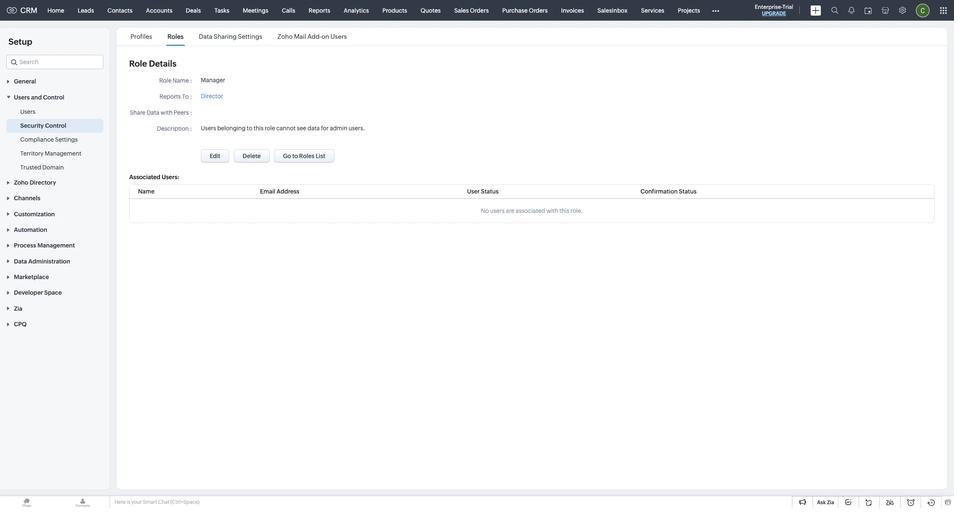 Task type: vqa. For each thing, say whether or not it's contained in the screenshot.
Management
yes



Task type: describe. For each thing, give the bounding box(es) containing it.
users right associated
[[162, 174, 178, 181]]

role
[[265, 125, 275, 132]]

roles inside go to roles list button
[[299, 153, 315, 160]]

compliance
[[20, 136, 54, 143]]

ask zia
[[817, 500, 834, 506]]

reports link
[[302, 0, 337, 20]]

sharing
[[214, 33, 237, 40]]

general button
[[0, 73, 110, 89]]

territory management
[[20, 150, 81, 157]]

marketplace
[[14, 274, 49, 281]]

search image
[[831, 7, 839, 14]]

share
[[130, 109, 146, 116]]

process management button
[[0, 238, 110, 254]]

go to roles list link
[[274, 149, 338, 163]]

1 vertical spatial name
[[138, 188, 155, 195]]

is
[[127, 500, 130, 506]]

zia button
[[0, 301, 110, 317]]

to inside button
[[292, 153, 298, 160]]

leads link
[[71, 0, 101, 20]]

process management
[[14, 243, 75, 249]]

associated users :
[[129, 174, 179, 181]]

contacts
[[108, 7, 133, 14]]

products
[[382, 7, 407, 14]]

settings inside list
[[238, 33, 262, 40]]

security control link
[[20, 121, 66, 130]]

orders for sales orders
[[470, 7, 489, 14]]

your
[[131, 500, 142, 506]]

data sharing settings link
[[198, 33, 264, 40]]

sales orders link
[[448, 0, 496, 20]]

zoho directory button
[[0, 175, 110, 190]]

0 horizontal spatial to
[[247, 125, 252, 132]]

services link
[[634, 0, 671, 20]]

email address
[[260, 188, 299, 195]]

1 horizontal spatial zia
[[827, 500, 834, 506]]

go to roles list
[[283, 153, 326, 160]]

channels
[[14, 195, 40, 202]]

user status
[[467, 188, 499, 195]]

Search text field
[[7, 55, 103, 69]]

management for process management
[[37, 243, 75, 249]]

associated
[[129, 174, 160, 181]]

smart
[[143, 500, 157, 506]]

zia inside zia "dropdown button"
[[14, 306, 22, 312]]

enterprise-trial upgrade
[[755, 4, 793, 16]]

role for role details
[[129, 59, 147, 68]]

cannot
[[276, 125, 296, 132]]

orders for purchase orders
[[529, 7, 548, 14]]

settings inside users and control region
[[55, 136, 78, 143]]

confirmation status
[[641, 188, 697, 195]]

admin
[[330, 125, 347, 132]]

no users are associated with this role.
[[481, 208, 583, 215]]

sales orders
[[454, 7, 489, 14]]

compliance settings
[[20, 136, 78, 143]]

chats image
[[0, 497, 53, 509]]

confirmation
[[641, 188, 678, 195]]

: right description
[[190, 125, 192, 132]]

trusted
[[20, 164, 41, 171]]

manager
[[201, 77, 225, 84]]

1 horizontal spatial this
[[560, 208, 570, 215]]

projects
[[678, 7, 700, 14]]

delete button
[[234, 149, 270, 163]]

description :
[[157, 125, 192, 132]]

signals image
[[849, 7, 855, 14]]

users and control region
[[0, 105, 110, 175]]

0 vertical spatial roles
[[168, 33, 184, 40]]

setup
[[8, 37, 32, 46]]

tasks
[[214, 7, 229, 14]]

crm link
[[7, 6, 37, 15]]

calls link
[[275, 0, 302, 20]]

territory management link
[[20, 149, 81, 158]]

users belonging to this role cannot see data for admin users.
[[201, 125, 365, 132]]

mail
[[294, 33, 306, 40]]

role.
[[571, 208, 583, 215]]

edit button
[[201, 149, 229, 163]]

upgrade
[[762, 11, 786, 16]]

edit
[[210, 153, 220, 160]]

: for associated users :
[[178, 174, 179, 181]]

general
[[14, 78, 36, 85]]

reports for reports to :
[[159, 93, 181, 100]]

home
[[48, 7, 64, 14]]

process
[[14, 243, 36, 249]]

deals
[[186, 7, 201, 14]]

profiles link
[[129, 33, 154, 40]]

profile element
[[911, 0, 935, 20]]

associated
[[516, 208, 545, 215]]

no
[[481, 208, 489, 215]]

delete link
[[234, 149, 274, 163]]

users link
[[20, 108, 35, 116]]

data sharing settings
[[199, 33, 262, 40]]

zoho mail add-on users link
[[276, 33, 348, 40]]

0 horizontal spatial with
[[161, 109, 173, 116]]

cpq button
[[0, 317, 110, 332]]

quotes
[[421, 7, 441, 14]]

email
[[260, 188, 275, 195]]



Task type: locate. For each thing, give the bounding box(es) containing it.
role for role name :
[[159, 77, 171, 84]]

0 horizontal spatial orders
[[470, 7, 489, 14]]

reports left "to"
[[159, 93, 181, 100]]

roles up "details" at the left top
[[168, 33, 184, 40]]

data inside data administration dropdown button
[[14, 258, 27, 265]]

users
[[331, 33, 347, 40], [14, 94, 30, 101], [20, 108, 35, 115], [201, 125, 216, 132], [162, 174, 178, 181]]

1 horizontal spatial reports
[[309, 7, 330, 14]]

1 vertical spatial role
[[159, 77, 171, 84]]

contacts link
[[101, 0, 139, 20]]

data administration button
[[0, 254, 110, 269]]

control
[[43, 94, 64, 101], [45, 122, 66, 129]]

developer
[[14, 290, 43, 297]]

here
[[114, 500, 126, 506]]

zoho for zoho mail add-on users
[[278, 33, 293, 40]]

zoho inside list
[[278, 33, 293, 40]]

1 horizontal spatial to
[[292, 153, 298, 160]]

status for confirmation status
[[679, 188, 697, 195]]

1 vertical spatial control
[[45, 122, 66, 129]]

trusted domain
[[20, 164, 64, 171]]

1 vertical spatial roles
[[299, 153, 315, 160]]

control up 'compliance settings' link
[[45, 122, 66, 129]]

0 vertical spatial to
[[247, 125, 252, 132]]

:
[[190, 77, 192, 84], [190, 93, 192, 100], [190, 109, 192, 116], [190, 125, 192, 132], [178, 174, 179, 181]]

role left "details" at the left top
[[129, 59, 147, 68]]

accounts link
[[139, 0, 179, 20]]

go to roles list button
[[274, 149, 334, 163]]

zoho inside dropdown button
[[14, 179, 28, 186]]

roles
[[168, 33, 184, 40], [299, 153, 315, 160]]

control inside region
[[45, 122, 66, 129]]

settings right sharing
[[238, 33, 262, 40]]

management inside users and control region
[[45, 150, 81, 157]]

0 vertical spatial zia
[[14, 306, 22, 312]]

: for reports to :
[[190, 93, 192, 100]]

with left peers
[[161, 109, 173, 116]]

this left role.
[[560, 208, 570, 215]]

1 vertical spatial to
[[292, 153, 298, 160]]

users inside users and control region
[[20, 108, 35, 115]]

users for users
[[20, 108, 35, 115]]

data left sharing
[[199, 33, 212, 40]]

0 horizontal spatial reports
[[159, 93, 181, 100]]

add-
[[307, 33, 322, 40]]

1 vertical spatial data
[[147, 109, 159, 116]]

domain
[[42, 164, 64, 171]]

zia
[[14, 306, 22, 312], [827, 500, 834, 506]]

management up data administration dropdown button
[[37, 243, 75, 249]]

crm
[[20, 6, 37, 15]]

users and control
[[14, 94, 64, 101]]

channels button
[[0, 190, 110, 206]]

purchase orders link
[[496, 0, 555, 20]]

orders
[[470, 7, 489, 14], [529, 7, 548, 14]]

1 horizontal spatial settings
[[238, 33, 262, 40]]

0 vertical spatial data
[[199, 33, 212, 40]]

space
[[44, 290, 62, 297]]

management for territory management
[[45, 150, 81, 157]]

are
[[506, 208, 515, 215]]

reports
[[309, 7, 330, 14], [159, 93, 181, 100]]

2 horizontal spatial data
[[199, 33, 212, 40]]

0 vertical spatial reports
[[309, 7, 330, 14]]

0 horizontal spatial role
[[129, 59, 147, 68]]

calendar image
[[865, 7, 872, 14]]

invoices link
[[555, 0, 591, 20]]

administration
[[28, 258, 70, 265]]

0 vertical spatial settings
[[238, 33, 262, 40]]

zoho mail add-on users
[[278, 33, 347, 40]]

1 vertical spatial management
[[37, 243, 75, 249]]

cpq
[[14, 321, 27, 328]]

status for user status
[[481, 188, 499, 195]]

ask
[[817, 500, 826, 506]]

data administration
[[14, 258, 70, 265]]

0 vertical spatial name
[[173, 77, 189, 84]]

security
[[20, 122, 44, 129]]

0 horizontal spatial name
[[138, 188, 155, 195]]

sales
[[454, 7, 469, 14]]

: right "to"
[[190, 93, 192, 100]]

0 horizontal spatial status
[[481, 188, 499, 195]]

reports up add-
[[309, 7, 330, 14]]

1 vertical spatial this
[[560, 208, 570, 215]]

0 vertical spatial with
[[161, 109, 173, 116]]

customization
[[14, 211, 55, 218]]

contacts image
[[56, 497, 109, 509]]

: right peers
[[190, 109, 192, 116]]

1 horizontal spatial role
[[159, 77, 171, 84]]

profiles
[[130, 33, 152, 40]]

roles link
[[166, 33, 185, 40]]

address
[[277, 188, 299, 195]]

belonging
[[217, 125, 246, 132]]

orders right purchase
[[529, 7, 548, 14]]

0 horizontal spatial roles
[[168, 33, 184, 40]]

1 horizontal spatial name
[[173, 77, 189, 84]]

list containing profiles
[[123, 27, 355, 46]]

status right confirmation
[[679, 188, 697, 195]]

meetings
[[243, 7, 268, 14]]

status
[[481, 188, 499, 195], [679, 188, 697, 195]]

1 horizontal spatial data
[[147, 109, 159, 116]]

roles left list
[[299, 153, 315, 160]]

create menu image
[[811, 5, 821, 15]]

None field
[[6, 55, 103, 69]]

this left role
[[254, 125, 264, 132]]

analytics link
[[337, 0, 376, 20]]

user
[[467, 188, 480, 195]]

1 horizontal spatial orders
[[529, 7, 548, 14]]

share data with peers :
[[130, 109, 192, 116]]

services
[[641, 7, 664, 14]]

control inside dropdown button
[[43, 94, 64, 101]]

and
[[31, 94, 42, 101]]

products link
[[376, 0, 414, 20]]

data for data administration
[[14, 258, 27, 265]]

users inside users and control dropdown button
[[14, 94, 30, 101]]

0 horizontal spatial zia
[[14, 306, 22, 312]]

1 vertical spatial with
[[546, 208, 558, 215]]

1 horizontal spatial status
[[679, 188, 697, 195]]

users left belonging
[[201, 125, 216, 132]]

edit link
[[201, 149, 234, 163]]

1 orders from the left
[[470, 7, 489, 14]]

users
[[490, 208, 505, 215]]

data
[[199, 33, 212, 40], [147, 109, 159, 116], [14, 258, 27, 265]]

0 vertical spatial control
[[43, 94, 64, 101]]

name down associated
[[138, 188, 155, 195]]

customization button
[[0, 206, 110, 222]]

with right associated
[[546, 208, 558, 215]]

control down general dropdown button
[[43, 94, 64, 101]]

status right user in the top of the page
[[481, 188, 499, 195]]

to right go
[[292, 153, 298, 160]]

compliance settings link
[[20, 135, 78, 144]]

go
[[283, 153, 291, 160]]

zia up cpq
[[14, 306, 22, 312]]

1 horizontal spatial zoho
[[278, 33, 293, 40]]

settings up territory management
[[55, 136, 78, 143]]

data right share
[[147, 109, 159, 116]]

create menu element
[[806, 0, 826, 20]]

chat
[[158, 500, 169, 506]]

name
[[173, 77, 189, 84], [138, 188, 155, 195]]

0 horizontal spatial settings
[[55, 136, 78, 143]]

zoho left mail
[[278, 33, 293, 40]]

0 horizontal spatial zoho
[[14, 179, 28, 186]]

orders right sales
[[470, 7, 489, 14]]

0 vertical spatial management
[[45, 150, 81, 157]]

zoho up channels
[[14, 179, 28, 186]]

description
[[157, 125, 189, 132]]

0 vertical spatial this
[[254, 125, 264, 132]]

: right associated
[[178, 174, 179, 181]]

1 vertical spatial settings
[[55, 136, 78, 143]]

purchase
[[502, 7, 528, 14]]

zia right ask
[[827, 500, 834, 506]]

list
[[123, 27, 355, 46]]

users up security on the top
[[20, 108, 35, 115]]

1 vertical spatial reports
[[159, 93, 181, 100]]

with
[[161, 109, 173, 116], [546, 208, 558, 215]]

1 horizontal spatial with
[[546, 208, 558, 215]]

invoices
[[561, 7, 584, 14]]

signals element
[[844, 0, 860, 21]]

data for data sharing settings
[[199, 33, 212, 40]]

users for users and control
[[14, 94, 30, 101]]

Other Modules field
[[707, 4, 725, 17]]

tasks link
[[208, 0, 236, 20]]

profile image
[[916, 4, 930, 17]]

1 status from the left
[[481, 188, 499, 195]]

: left manager
[[190, 77, 192, 84]]

reports for reports
[[309, 7, 330, 14]]

0 horizontal spatial data
[[14, 258, 27, 265]]

role name :
[[159, 77, 192, 84]]

zoho
[[278, 33, 293, 40], [14, 179, 28, 186]]

settings
[[238, 33, 262, 40], [55, 136, 78, 143]]

to
[[182, 93, 189, 100]]

to right belonging
[[247, 125, 252, 132]]

: for role name :
[[190, 77, 192, 84]]

home link
[[41, 0, 71, 20]]

1 vertical spatial zoho
[[14, 179, 28, 186]]

territory
[[20, 150, 44, 157]]

data inside list
[[199, 33, 212, 40]]

this
[[254, 125, 264, 132], [560, 208, 570, 215]]

0 vertical spatial zoho
[[278, 33, 293, 40]]

see
[[297, 125, 306, 132]]

directory
[[30, 179, 56, 186]]

on
[[322, 33, 329, 40]]

calls
[[282, 7, 295, 14]]

0 horizontal spatial this
[[254, 125, 264, 132]]

zoho for zoho directory
[[14, 179, 28, 186]]

0 vertical spatial role
[[129, 59, 147, 68]]

data down process
[[14, 258, 27, 265]]

list
[[316, 153, 326, 160]]

accounts
[[146, 7, 172, 14]]

1 horizontal spatial roles
[[299, 153, 315, 160]]

name up "to"
[[173, 77, 189, 84]]

role details
[[129, 59, 177, 68]]

management up domain
[[45, 150, 81, 157]]

users for users belonging to this role cannot see data for admin users.
[[201, 125, 216, 132]]

marketplace button
[[0, 269, 110, 285]]

users right on
[[331, 33, 347, 40]]

2 status from the left
[[679, 188, 697, 195]]

analytics
[[344, 7, 369, 14]]

projects link
[[671, 0, 707, 20]]

1 vertical spatial zia
[[827, 500, 834, 506]]

search element
[[826, 0, 844, 21]]

trial
[[783, 4, 793, 10]]

security control
[[20, 122, 66, 129]]

role down "details" at the left top
[[159, 77, 171, 84]]

users left and
[[14, 94, 30, 101]]

2 orders from the left
[[529, 7, 548, 14]]

management inside dropdown button
[[37, 243, 75, 249]]

2 vertical spatial data
[[14, 258, 27, 265]]

leads
[[78, 7, 94, 14]]



